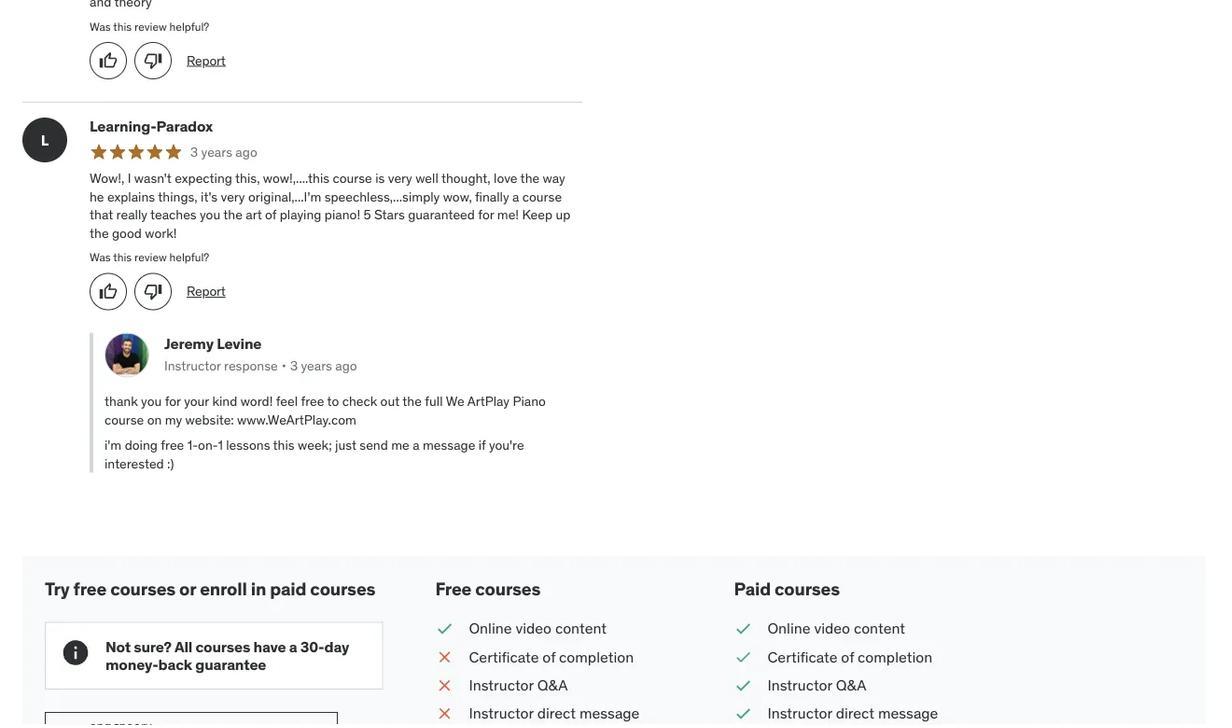 Task type: vqa. For each thing, say whether or not it's contained in the screenshot.
Q&A to the left
yes



Task type: locate. For each thing, give the bounding box(es) containing it.
2 horizontal spatial free
[[301, 393, 324, 410]]

0 horizontal spatial video
[[516, 619, 552, 638]]

1 horizontal spatial message
[[580, 704, 640, 723]]

1 vertical spatial for
[[165, 393, 181, 410]]

for down finally
[[478, 206, 494, 223]]

a inside not sure? all courses have a 30-day money-back guarantee
[[289, 637, 297, 656]]

you down it's
[[200, 206, 221, 223]]

0 vertical spatial years
[[201, 144, 232, 160]]

3 down paradox
[[190, 144, 198, 160]]

direct
[[537, 704, 576, 723], [836, 704, 875, 723]]

1 vertical spatial was
[[90, 250, 111, 265]]

1 q&a from the left
[[537, 676, 568, 695]]

not sure? all courses have a 30-day money-back guarantee
[[105, 637, 349, 674]]

years
[[201, 144, 232, 160], [301, 357, 332, 374]]

1 certificate of completion from the left
[[469, 647, 634, 666]]

jeremy
[[164, 334, 214, 353]]

1 horizontal spatial you
[[200, 206, 221, 223]]

30-
[[300, 637, 324, 656]]

online video content down paid courses
[[768, 619, 906, 638]]

2 direct from the left
[[836, 704, 875, 723]]

message
[[423, 437, 475, 454], [580, 704, 640, 723], [878, 704, 939, 723]]

1 certificate from the left
[[469, 647, 539, 666]]

0 horizontal spatial for
[[165, 393, 181, 410]]

certificate of completion for paid courses
[[768, 647, 933, 666]]

0 vertical spatial free
[[301, 393, 324, 410]]

course left "is"
[[333, 170, 372, 186]]

certificate of completion for free courses
[[469, 647, 634, 666]]

doing
[[125, 437, 158, 454]]

course
[[333, 170, 372, 186], [523, 188, 562, 205], [105, 411, 144, 428]]

completion for free courses
[[559, 647, 634, 666]]

2 certificate of completion from the left
[[768, 647, 933, 666]]

mark as helpful image up "learning-"
[[99, 51, 118, 70]]

1 vertical spatial free
[[161, 437, 184, 454]]

1 vertical spatial ago
[[335, 357, 357, 374]]

instructor direct message
[[469, 704, 640, 723], [768, 704, 939, 723]]

0 vertical spatial helpful?
[[170, 19, 209, 34]]

2 helpful? from the top
[[170, 250, 209, 265]]

q&a for free courses
[[537, 676, 568, 695]]

the
[[521, 170, 540, 186], [223, 206, 243, 223], [90, 224, 109, 241], [403, 393, 422, 410]]

1
[[218, 437, 223, 454]]

1 horizontal spatial for
[[478, 206, 494, 223]]

0 horizontal spatial course
[[105, 411, 144, 428]]

courses
[[110, 578, 176, 600], [310, 578, 376, 600], [475, 578, 541, 600], [775, 578, 840, 600], [196, 637, 250, 656]]

1 helpful? from the top
[[170, 19, 209, 34]]

mark as helpful image
[[99, 51, 118, 70], [99, 282, 118, 301]]

0 horizontal spatial content
[[555, 619, 607, 638]]

2 was this review helpful? from the top
[[90, 250, 209, 265]]

1 vertical spatial report button
[[187, 282, 226, 301]]

2 vertical spatial free
[[73, 578, 107, 600]]

video down paid courses
[[814, 619, 851, 638]]

0 vertical spatial this
[[113, 19, 132, 34]]

1 horizontal spatial of
[[543, 647, 556, 666]]

2 vertical spatial course
[[105, 411, 144, 428]]

content
[[555, 619, 607, 638], [854, 619, 906, 638]]

a up "me!"
[[513, 188, 519, 205]]

small image
[[734, 618, 753, 639], [734, 647, 753, 668], [435, 675, 454, 696], [734, 675, 753, 696]]

of inside wow!, i wasn't expecting this, wow!,....this course is very well thought,  love the way he explains things, it's very original,...i'm speechless,...simply wow, finally a course that really teaches you the art of playing piano! 5 stars guaranteed for me! keep up the good work!
[[265, 206, 277, 223]]

0 horizontal spatial certificate of completion
[[469, 647, 634, 666]]

2 mark as helpful image from the top
[[99, 282, 118, 301]]

2 certificate from the left
[[768, 647, 838, 666]]

1 direct from the left
[[537, 704, 576, 723]]

1 vertical spatial 3
[[290, 357, 298, 374]]

course up "keep"
[[523, 188, 562, 205]]

paid
[[270, 578, 306, 600]]

you up on
[[141, 393, 162, 410]]

0 horizontal spatial years
[[201, 144, 232, 160]]

2 report button from the top
[[187, 282, 226, 301]]

1 horizontal spatial direct
[[836, 704, 875, 723]]

0 vertical spatial review
[[134, 19, 167, 34]]

l
[[41, 130, 49, 149]]

1 vertical spatial this
[[113, 250, 132, 265]]

certificate for free
[[469, 647, 539, 666]]

1 mark as unhelpful image from the top
[[144, 51, 162, 70]]

1 instructor q&a from the left
[[469, 676, 568, 695]]

1 vertical spatial was this review helpful?
[[90, 250, 209, 265]]

instructor q&a
[[469, 676, 568, 695], [768, 676, 867, 695]]

this
[[113, 19, 132, 34], [113, 250, 132, 265], [273, 437, 295, 454]]

2 q&a from the left
[[836, 676, 867, 695]]

online video content down free courses
[[469, 619, 607, 638]]

report for first mark as unhelpful icon's report button
[[187, 52, 226, 69]]

2 horizontal spatial a
[[513, 188, 519, 205]]

1 was this review helpful? from the top
[[90, 19, 209, 34]]

mark as unhelpful image down work!
[[144, 282, 162, 301]]

0 vertical spatial a
[[513, 188, 519, 205]]

for
[[478, 206, 494, 223], [165, 393, 181, 410]]

3
[[190, 144, 198, 160], [290, 357, 298, 374]]

1 horizontal spatial very
[[388, 170, 412, 186]]

feel
[[276, 393, 298, 410]]

original,...i'm
[[248, 188, 321, 205]]

it's
[[201, 188, 218, 205]]

online
[[469, 619, 512, 638], [768, 619, 811, 638]]

paradox
[[156, 117, 213, 136]]

video for free courses
[[516, 619, 552, 638]]

1 report from the top
[[187, 52, 226, 69]]

0 horizontal spatial free
[[73, 578, 107, 600]]

check
[[342, 393, 377, 410]]

certificate of completion down paid courses
[[768, 647, 933, 666]]

2 vertical spatial this
[[273, 437, 295, 454]]

0 vertical spatial course
[[333, 170, 372, 186]]

me!
[[497, 206, 519, 223]]

0 vertical spatial 3
[[190, 144, 198, 160]]

2 completion from the left
[[858, 647, 933, 666]]

0 vertical spatial for
[[478, 206, 494, 223]]

0 horizontal spatial online
[[469, 619, 512, 638]]

in
[[251, 578, 266, 600]]

report button up paradox
[[187, 52, 226, 70]]

you
[[200, 206, 221, 223], [141, 393, 162, 410]]

very down this,
[[221, 188, 245, 205]]

0 horizontal spatial instructor q&a
[[469, 676, 568, 695]]

instructor direct message for paid courses
[[768, 704, 939, 723]]

ago up to
[[335, 357, 357, 374]]

the left full on the left bottom of page
[[403, 393, 422, 410]]

certificate down paid courses
[[768, 647, 838, 666]]

just
[[335, 437, 357, 454]]

1 vertical spatial a
[[413, 437, 420, 454]]

helpful?
[[170, 19, 209, 34], [170, 250, 209, 265]]

1 online from the left
[[469, 619, 512, 638]]

1 horizontal spatial years
[[301, 357, 332, 374]]

0 horizontal spatial very
[[221, 188, 245, 205]]

1 content from the left
[[555, 619, 607, 638]]

course down the 'thank' at the left
[[105, 411, 144, 428]]

report button up jeremy in the top left of the page
[[187, 282, 226, 301]]

1 vertical spatial helpful?
[[170, 250, 209, 265]]

piano
[[513, 393, 546, 410]]

0 horizontal spatial ago
[[236, 144, 257, 160]]

was this review helpful? for first mark as unhelpful icon from the bottom of the page
[[90, 250, 209, 265]]

report up jeremy in the top left of the page
[[187, 283, 226, 300]]

review
[[134, 19, 167, 34], [134, 250, 167, 265]]

1 vertical spatial mark as helpful image
[[99, 282, 118, 301]]

1 horizontal spatial instructor direct message
[[768, 704, 939, 723]]

certificate of completion down free courses
[[469, 647, 634, 666]]

1 mark as helpful image from the top
[[99, 51, 118, 70]]

2 video from the left
[[814, 619, 851, 638]]

1 horizontal spatial certificate
[[768, 647, 838, 666]]

1 horizontal spatial online
[[768, 619, 811, 638]]

mark as helpful image down "good"
[[99, 282, 118, 301]]

online for free
[[469, 619, 512, 638]]

helpful? for report button for first mark as unhelpful icon from the bottom of the page
[[170, 250, 209, 265]]

completion for paid courses
[[858, 647, 933, 666]]

well
[[416, 170, 439, 186]]

0 horizontal spatial you
[[141, 393, 162, 410]]

small image
[[435, 618, 454, 639], [435, 647, 454, 668], [435, 704, 454, 725], [734, 704, 753, 725]]

1 horizontal spatial free
[[161, 437, 184, 454]]

1 vertical spatial course
[[523, 188, 562, 205]]

0 vertical spatial report button
[[187, 52, 226, 70]]

2 horizontal spatial of
[[841, 647, 854, 666]]

stars
[[374, 206, 405, 223]]

online down free courses
[[469, 619, 512, 638]]

2 content from the left
[[854, 619, 906, 638]]

1 report button from the top
[[187, 52, 226, 70]]

years up expecting
[[201, 144, 232, 160]]

1 horizontal spatial video
[[814, 619, 851, 638]]

1 horizontal spatial certificate of completion
[[768, 647, 933, 666]]

0 horizontal spatial q&a
[[537, 676, 568, 695]]

1 horizontal spatial ago
[[335, 357, 357, 374]]

www.weartplay.com
[[237, 411, 356, 428]]

send
[[360, 437, 388, 454]]

1 horizontal spatial completion
[[858, 647, 933, 666]]

instructor direct message for free courses
[[469, 704, 640, 723]]

video down free courses
[[516, 619, 552, 638]]

2 vertical spatial a
[[289, 637, 297, 656]]

0 vertical spatial you
[[200, 206, 221, 223]]

0 horizontal spatial certificate
[[469, 647, 539, 666]]

1 vertical spatial review
[[134, 250, 167, 265]]

levine
[[217, 334, 262, 353]]

instructor q&a for free courses
[[469, 676, 568, 695]]

certificate down free courses
[[469, 647, 539, 666]]

online down paid courses
[[768, 619, 811, 638]]

0 horizontal spatial of
[[265, 206, 277, 223]]

mark as unhelpful image up learning-paradox at left
[[144, 51, 162, 70]]

for up my
[[165, 393, 181, 410]]

work!
[[145, 224, 177, 241]]

2 online from the left
[[768, 619, 811, 638]]

a inside thank you for your kind word! feel free to check out the full we artplay piano course on my website: www.weartplay.com i'm doing free 1-on-1 lessons this week; just send me a message if you're interested :)
[[413, 437, 420, 454]]

a left 30-
[[289, 637, 297, 656]]

very right "is"
[[388, 170, 412, 186]]

1 was from the top
[[90, 19, 111, 34]]

1 vertical spatial you
[[141, 393, 162, 410]]

instructor
[[164, 357, 221, 374], [469, 676, 534, 695], [768, 676, 833, 695], [469, 704, 534, 723], [768, 704, 833, 723]]

free left to
[[301, 393, 324, 410]]

2 online video content from the left
[[768, 619, 906, 638]]

1 horizontal spatial instructor q&a
[[768, 676, 867, 695]]

2 instructor q&a from the left
[[768, 676, 867, 695]]

1 horizontal spatial course
[[333, 170, 372, 186]]

ago
[[236, 144, 257, 160], [335, 357, 357, 374]]

2 was from the top
[[90, 250, 111, 265]]

1 vertical spatial very
[[221, 188, 245, 205]]

0 horizontal spatial 3
[[190, 144, 198, 160]]

of for paid
[[841, 647, 854, 666]]

3 right •
[[290, 357, 298, 374]]

0 horizontal spatial a
[[289, 637, 297, 656]]

video
[[516, 619, 552, 638], [814, 619, 851, 638]]

of
[[265, 206, 277, 223], [543, 647, 556, 666], [841, 647, 854, 666]]

sure?
[[134, 637, 172, 656]]

up
[[556, 206, 571, 223]]

0 vertical spatial ago
[[236, 144, 257, 160]]

courses inside not sure? all courses have a 30-day money-back guarantee
[[196, 637, 250, 656]]

free courses
[[435, 578, 541, 600]]

things,
[[158, 188, 198, 205]]

direct for free courses
[[537, 704, 576, 723]]

free right "try"
[[73, 578, 107, 600]]

content for free courses
[[555, 619, 607, 638]]

0 horizontal spatial online video content
[[469, 619, 607, 638]]

0 horizontal spatial direct
[[537, 704, 576, 723]]

2 horizontal spatial message
[[878, 704, 939, 723]]

1 vertical spatial mark as unhelpful image
[[144, 282, 162, 301]]

online video content for free courses
[[469, 619, 607, 638]]

0 horizontal spatial message
[[423, 437, 475, 454]]

video for paid courses
[[814, 619, 851, 638]]

ago up this,
[[236, 144, 257, 160]]

0 horizontal spatial completion
[[559, 647, 634, 666]]

online video content
[[469, 619, 607, 638], [768, 619, 906, 638]]

a right me
[[413, 437, 420, 454]]

free
[[301, 393, 324, 410], [161, 437, 184, 454], [73, 578, 107, 600]]

0 vertical spatial mark as unhelpful image
[[144, 51, 162, 70]]

1 horizontal spatial a
[[413, 437, 420, 454]]

0 horizontal spatial instructor direct message
[[469, 704, 640, 723]]

1 vertical spatial years
[[301, 357, 332, 374]]

2 instructor direct message from the left
[[768, 704, 939, 723]]

wow!, i wasn't expecting this, wow!,....this course is very well thought,  love the way he explains things, it's very original,...i'm speechless,...simply wow, finally a course that really teaches you the art of playing piano! 5 stars guaranteed for me! keep up the good work!
[[90, 170, 571, 241]]

free
[[435, 578, 472, 600]]

0 vertical spatial mark as helpful image
[[99, 51, 118, 70]]

free up the :)
[[161, 437, 184, 454]]

mark as unhelpful image
[[144, 51, 162, 70], [144, 282, 162, 301]]

for inside thank you for your kind word! feel free to check out the full we artplay piano course on my website: www.weartplay.com i'm doing free 1-on-1 lessons this week; just send me a message if you're interested :)
[[165, 393, 181, 410]]

q&a
[[537, 676, 568, 695], [836, 676, 867, 695]]

0 vertical spatial was
[[90, 19, 111, 34]]

report
[[187, 52, 226, 69], [187, 283, 226, 300]]

expecting
[[175, 170, 232, 186]]

full
[[425, 393, 443, 410]]

the left way
[[521, 170, 540, 186]]

was for first mark as unhelpful icon from the bottom of the page
[[90, 250, 111, 265]]

1 horizontal spatial content
[[854, 619, 906, 638]]

years inside jeremy levine instructor response • 3 years ago
[[301, 357, 332, 374]]

very
[[388, 170, 412, 186], [221, 188, 245, 205]]

was this review helpful?
[[90, 19, 209, 34], [90, 250, 209, 265]]

1 horizontal spatial q&a
[[836, 676, 867, 695]]

years right •
[[301, 357, 332, 374]]

you're
[[489, 437, 524, 454]]

1 horizontal spatial 3
[[290, 357, 298, 374]]

1 instructor direct message from the left
[[469, 704, 640, 723]]

message for paid
[[878, 704, 939, 723]]

1 vertical spatial report
[[187, 283, 226, 300]]

thank you for your kind word! feel free to check out the full we artplay piano course on my website: www.weartplay.com i'm doing free 1-on-1 lessons this week; just send me a message if you're interested :)
[[105, 393, 546, 472]]

1 horizontal spatial online video content
[[768, 619, 906, 638]]

a
[[513, 188, 519, 205], [413, 437, 420, 454], [289, 637, 297, 656]]

2 mark as unhelpful image from the top
[[144, 282, 162, 301]]

1 video from the left
[[516, 619, 552, 638]]

report up paradox
[[187, 52, 226, 69]]

1 online video content from the left
[[469, 619, 607, 638]]

5
[[364, 206, 371, 223]]

0 vertical spatial was this review helpful?
[[90, 19, 209, 34]]

2 report from the top
[[187, 283, 226, 300]]

was this review helpful? for first mark as unhelpful icon
[[90, 19, 209, 34]]

0 vertical spatial report
[[187, 52, 226, 69]]

1 completion from the left
[[559, 647, 634, 666]]



Task type: describe. For each thing, give the bounding box(es) containing it.
way
[[543, 170, 565, 186]]

wasn't
[[134, 170, 172, 186]]

wow,
[[443, 188, 472, 205]]

for inside wow!, i wasn't expecting this, wow!,....this course is very well thought,  love the way he explains things, it's very original,...i'm speechless,...simply wow, finally a course that really teaches you the art of playing piano! 5 stars guaranteed for me! keep up the good work!
[[478, 206, 494, 223]]

out
[[380, 393, 400, 410]]

this inside thank you for your kind word! feel free to check out the full we artplay piano course on my website: www.weartplay.com i'm doing free 1-on-1 lessons this week; just send me a message if you're interested :)
[[273, 437, 295, 454]]

:)
[[167, 455, 174, 472]]

thought,
[[441, 170, 491, 186]]

mark as helpful image for first mark as unhelpful icon from the bottom of the page
[[99, 282, 118, 301]]

word!
[[241, 393, 273, 410]]

this for 'mark as helpful' image associated with first mark as unhelpful icon
[[113, 19, 132, 34]]

report for report button for first mark as unhelpful icon from the bottom of the page
[[187, 283, 226, 300]]

enroll
[[200, 578, 247, 600]]

ago inside jeremy levine instructor response • 3 years ago
[[335, 357, 357, 374]]

direct for paid courses
[[836, 704, 875, 723]]

q&a for paid courses
[[836, 676, 867, 695]]

try free courses or enroll in paid courses
[[45, 578, 376, 600]]

not
[[105, 637, 131, 656]]

of for free
[[543, 647, 556, 666]]

your
[[184, 393, 209, 410]]

me
[[391, 437, 410, 454]]

online for paid
[[768, 619, 811, 638]]

1 review from the top
[[134, 19, 167, 34]]

0 vertical spatial very
[[388, 170, 412, 186]]

response
[[224, 357, 278, 374]]

certificate for paid
[[768, 647, 838, 666]]

speechless,...simply
[[325, 188, 440, 205]]

keep
[[522, 206, 553, 223]]

art
[[246, 206, 262, 223]]

finally
[[475, 188, 509, 205]]

week;
[[298, 437, 332, 454]]

is
[[375, 170, 385, 186]]

this for first mark as unhelpful icon from the bottom of the page's 'mark as helpful' image
[[113, 250, 132, 265]]

learning-paradox
[[90, 117, 213, 136]]

you inside thank you for your kind word! feel free to check out the full we artplay piano course on my website: www.weartplay.com i'm doing free 1-on-1 lessons this week; just send me a message if you're interested :)
[[141, 393, 162, 410]]

report button for first mark as unhelpful icon
[[187, 52, 226, 70]]

3 years ago
[[190, 144, 257, 160]]

good
[[112, 224, 142, 241]]

artplay
[[467, 393, 510, 410]]

thank
[[105, 393, 138, 410]]

playing
[[280, 206, 322, 223]]

wow!,....this
[[263, 170, 330, 186]]

was for first mark as unhelpful icon
[[90, 19, 111, 34]]

i
[[128, 170, 131, 186]]

paid courses
[[734, 578, 840, 600]]

all
[[174, 637, 192, 656]]

report button for first mark as unhelpful icon from the bottom of the page
[[187, 282, 226, 301]]

guaranteed
[[408, 206, 475, 223]]

jeremy levine instructor response • 3 years ago
[[164, 334, 357, 374]]

if
[[479, 437, 486, 454]]

mark as helpful image for first mark as unhelpful icon
[[99, 51, 118, 70]]

helpful? for first mark as unhelpful icon's report button
[[170, 19, 209, 34]]

kind
[[212, 393, 237, 410]]

message inside thank you for your kind word! feel free to check out the full we artplay piano course on my website: www.weartplay.com i'm doing free 1-on-1 lessons this week; just send me a message if you're interested :)
[[423, 437, 475, 454]]

you inside wow!, i wasn't expecting this, wow!,....this course is very well thought,  love the way he explains things, it's very original,...i'm speechless,...simply wow, finally a course that really teaches you the art of playing piano! 5 stars guaranteed for me! keep up the good work!
[[200, 206, 221, 223]]

to
[[327, 393, 339, 410]]

interested
[[105, 455, 164, 472]]

message for free
[[580, 704, 640, 723]]

explains
[[107, 188, 155, 205]]

we
[[446, 393, 465, 410]]

website:
[[185, 411, 234, 428]]

my
[[165, 411, 182, 428]]

paid
[[734, 578, 771, 600]]

this,
[[235, 170, 260, 186]]

a inside wow!, i wasn't expecting this, wow!,....this course is very well thought,  love the way he explains things, it's very original,...i'm speechless,...simply wow, finally a course that really teaches you the art of playing piano! 5 stars guaranteed for me! keep up the good work!
[[513, 188, 519, 205]]

love
[[494, 170, 518, 186]]

have
[[253, 637, 286, 656]]

i'm
[[105, 437, 122, 454]]

that
[[90, 206, 113, 223]]

day
[[324, 637, 349, 656]]

guarantee
[[195, 655, 266, 674]]

really
[[116, 206, 147, 223]]

the inside thank you for your kind word! feel free to check out the full we artplay piano course on my website: www.weartplay.com i'm doing free 1-on-1 lessons this week; just send me a message if you're interested :)
[[403, 393, 422, 410]]

online video content for paid courses
[[768, 619, 906, 638]]

on
[[147, 411, 162, 428]]

instructor inside jeremy levine instructor response • 3 years ago
[[164, 357, 221, 374]]

instructor q&a for paid courses
[[768, 676, 867, 695]]

wow!,
[[90, 170, 124, 186]]

•
[[282, 357, 287, 374]]

3 inside jeremy levine instructor response • 3 years ago
[[290, 357, 298, 374]]

on-
[[198, 437, 218, 454]]

1-
[[187, 437, 198, 454]]

2 horizontal spatial course
[[523, 188, 562, 205]]

try
[[45, 578, 70, 600]]

course inside thank you for your kind word! feel free to check out the full we artplay piano course on my website: www.weartplay.com i'm doing free 1-on-1 lessons this week; just send me a message if you're interested :)
[[105, 411, 144, 428]]

back
[[158, 655, 192, 674]]

he
[[90, 188, 104, 205]]

lessons
[[226, 437, 270, 454]]

2 review from the top
[[134, 250, 167, 265]]

the down that
[[90, 224, 109, 241]]

teaches
[[150, 206, 197, 223]]

or
[[179, 578, 196, 600]]

learning-
[[90, 117, 156, 136]]

content for paid courses
[[854, 619, 906, 638]]

piano!
[[325, 206, 360, 223]]

the left art
[[223, 206, 243, 223]]

money-
[[105, 655, 158, 674]]



